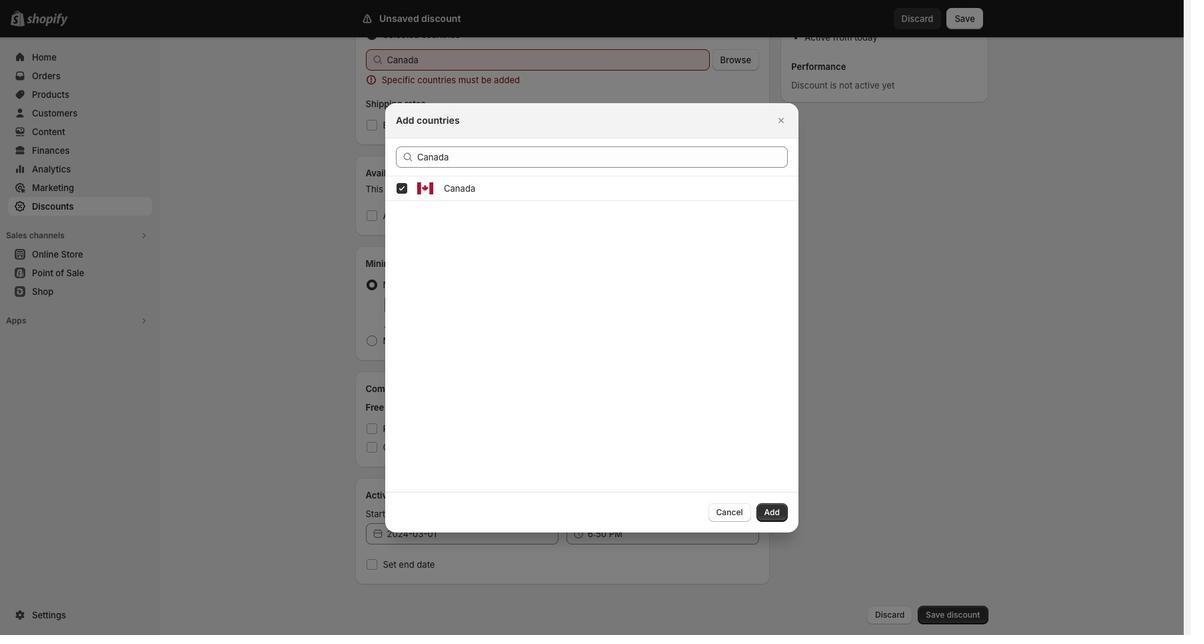 Task type: vqa. For each thing, say whether or not it's contained in the screenshot.
Shopify image
yes



Task type: describe. For each thing, give the bounding box(es) containing it.
Search countries text field
[[417, 146, 788, 168]]



Task type: locate. For each thing, give the bounding box(es) containing it.
dialog
[[0, 103, 1184, 533]]

shopify image
[[27, 13, 68, 27]]



